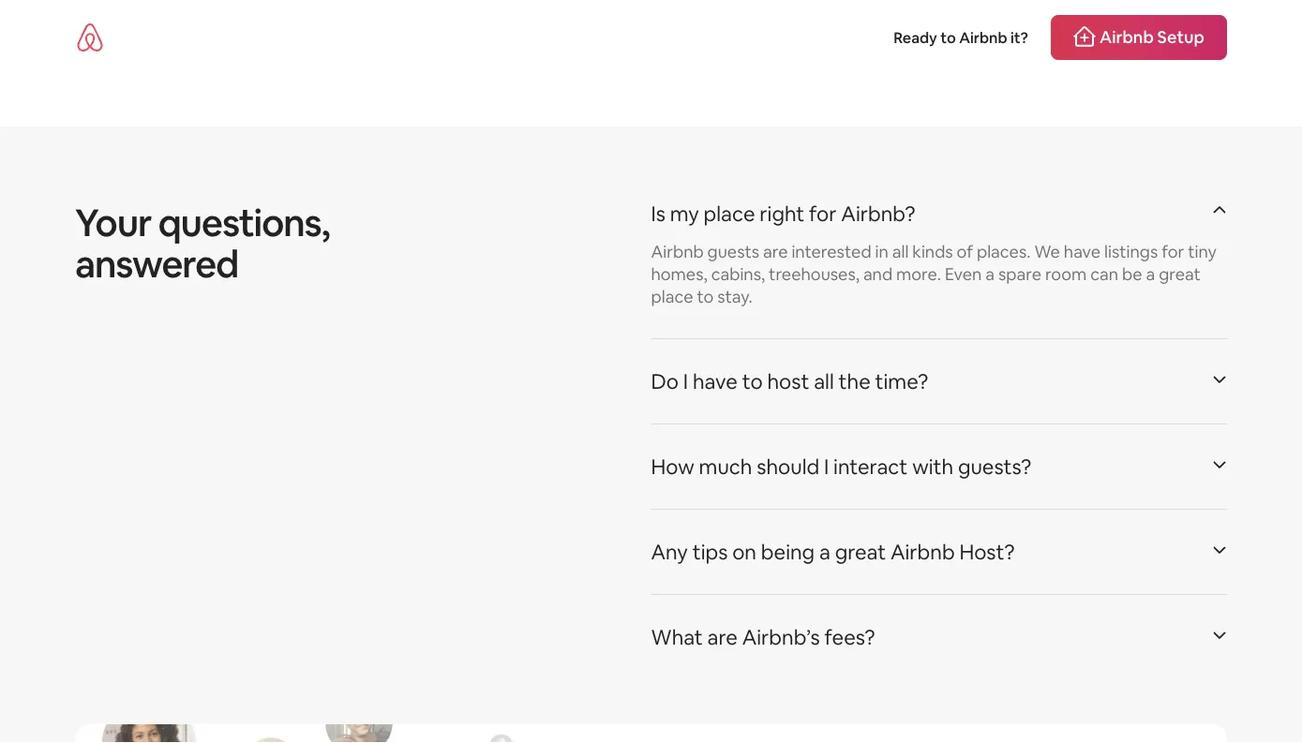 Task type: locate. For each thing, give the bounding box(es) containing it.
how much should i interact with guests? button
[[651, 440, 1228, 494]]

0 horizontal spatial to
[[697, 286, 714, 308]]

1 vertical spatial for
[[1162, 241, 1185, 263]]

0 vertical spatial are
[[763, 241, 788, 263]]

2 vertical spatial to
[[742, 368, 763, 395]]

we
[[1035, 241, 1061, 263]]

i right the do
[[683, 368, 688, 395]]

airbnb's
[[742, 624, 820, 651]]

being
[[761, 539, 815, 565]]

any tips on being a great airbnb host? button
[[651, 525, 1228, 579]]

in
[[875, 241, 889, 263]]

your
[[75, 198, 151, 247]]

1 vertical spatial to
[[697, 286, 714, 308]]

all inside dropdown button
[[814, 368, 834, 395]]

airbnb inside "airbnb guests are interested in all kinds of places. we have listings for tiny homes, cabins, treehouses, and more. even a spare room can be a great place to stay."
[[651, 241, 704, 263]]

great right being
[[835, 539, 886, 565]]

listings
[[1105, 241, 1158, 263]]

to left stay.
[[697, 286, 714, 308]]

questions,
[[158, 198, 330, 247]]

1 horizontal spatial have
[[1064, 241, 1101, 263]]

setup
[[1158, 26, 1205, 48]]

0 horizontal spatial all
[[814, 368, 834, 395]]

airbnb left it? on the right of page
[[959, 28, 1008, 47]]

are right what at bottom
[[708, 624, 738, 651]]

a right be
[[1146, 263, 1156, 285]]

is my place right for airbnb?
[[651, 200, 916, 227]]

2 horizontal spatial to
[[941, 28, 956, 47]]

right
[[760, 200, 805, 227]]

a down places.
[[986, 263, 995, 285]]

0 horizontal spatial are
[[708, 624, 738, 651]]

great inside dropdown button
[[835, 539, 886, 565]]

interested
[[792, 241, 872, 263]]

1 vertical spatial are
[[708, 624, 738, 651]]

places.
[[977, 241, 1031, 263]]

1 horizontal spatial are
[[763, 241, 788, 263]]

1 vertical spatial place
[[651, 286, 693, 308]]

place inside "airbnb guests are interested in all kinds of places. we have listings for tiny homes, cabins, treehouses, and more. even a spare room can be a great place to stay."
[[651, 286, 693, 308]]

be
[[1122, 263, 1143, 285]]

with
[[913, 453, 954, 480]]

have
[[1064, 241, 1101, 263], [693, 368, 738, 395]]

all for the
[[814, 368, 834, 395]]

airbnb
[[1100, 26, 1154, 48], [959, 28, 1008, 47], [651, 241, 704, 263], [891, 539, 955, 565]]

is my place right for airbnb? button
[[651, 187, 1228, 241]]

what
[[651, 624, 703, 651]]

interact
[[834, 453, 908, 480]]

airbnb up homes,
[[651, 241, 704, 263]]

can
[[1091, 263, 1119, 285]]

to left host on the right
[[742, 368, 763, 395]]

all for kinds
[[893, 241, 909, 263]]

i
[[683, 368, 688, 395], [824, 453, 829, 480]]

to
[[941, 28, 956, 47], [697, 286, 714, 308], [742, 368, 763, 395]]

0 horizontal spatial have
[[693, 368, 738, 395]]

for
[[809, 200, 837, 227], [1162, 241, 1185, 263]]

1 horizontal spatial great
[[1159, 263, 1201, 285]]

1 vertical spatial i
[[824, 453, 829, 480]]

host
[[768, 368, 810, 395]]

1 horizontal spatial all
[[893, 241, 909, 263]]

time?
[[875, 368, 929, 395]]

i right should
[[824, 453, 829, 480]]

0 vertical spatial for
[[809, 200, 837, 227]]

1 horizontal spatial i
[[824, 453, 829, 480]]

for inside "airbnb guests are interested in all kinds of places. we have listings for tiny homes, cabins, treehouses, and more. even a spare room can be a great place to stay."
[[1162, 241, 1185, 263]]

all
[[893, 241, 909, 263], [814, 368, 834, 395]]

0 vertical spatial place
[[704, 200, 755, 227]]

place up guests on the right of the page
[[704, 200, 755, 227]]

0 vertical spatial great
[[1159, 263, 1201, 285]]

0 vertical spatial all
[[893, 241, 909, 263]]

cabins,
[[711, 263, 765, 285]]

airbnb homepage image
[[75, 23, 105, 53]]

1 vertical spatial all
[[814, 368, 834, 395]]

and
[[864, 263, 893, 285]]

airbnb left host? in the bottom of the page
[[891, 539, 955, 565]]

1 vertical spatial great
[[835, 539, 886, 565]]

much
[[699, 453, 753, 480]]

any
[[651, 539, 688, 565]]

have up room
[[1064, 241, 1101, 263]]

0 vertical spatial i
[[683, 368, 688, 395]]

place down homes,
[[651, 286, 693, 308]]

great
[[1159, 263, 1201, 285], [835, 539, 886, 565]]

for inside dropdown button
[[809, 200, 837, 227]]

1 horizontal spatial place
[[704, 200, 755, 227]]

0 horizontal spatial for
[[809, 200, 837, 227]]

0 horizontal spatial i
[[683, 368, 688, 395]]

place
[[704, 200, 755, 227], [651, 286, 693, 308]]

your questions, answered
[[75, 198, 330, 288]]

to inside dropdown button
[[742, 368, 763, 395]]

guests?
[[958, 453, 1032, 480]]

0 vertical spatial have
[[1064, 241, 1101, 263]]

great down tiny
[[1159, 263, 1201, 285]]

1 vertical spatial have
[[693, 368, 738, 395]]

should
[[757, 453, 820, 480]]

1 horizontal spatial for
[[1162, 241, 1185, 263]]

ready
[[894, 28, 938, 47]]

for left tiny
[[1162, 241, 1185, 263]]

0 horizontal spatial place
[[651, 286, 693, 308]]

any tips on being a great airbnb host?
[[651, 539, 1015, 565]]

for up the interested
[[809, 200, 837, 227]]

have right the do
[[693, 368, 738, 395]]

all left "the" on the right of the page
[[814, 368, 834, 395]]

even
[[945, 263, 982, 285]]

stay.
[[718, 286, 753, 308]]

are down 'right'
[[763, 241, 788, 263]]

do
[[651, 368, 679, 395]]

a right being
[[820, 539, 831, 565]]

my
[[670, 200, 699, 227]]

1 horizontal spatial a
[[986, 263, 995, 285]]

0 horizontal spatial a
[[820, 539, 831, 565]]

to right 'ready'
[[941, 28, 956, 47]]

a
[[986, 263, 995, 285], [1146, 263, 1156, 285], [820, 539, 831, 565]]

are
[[763, 241, 788, 263], [708, 624, 738, 651]]

0 horizontal spatial great
[[835, 539, 886, 565]]

ready to airbnb it?
[[894, 28, 1029, 47]]

all inside "airbnb guests are interested in all kinds of places. we have listings for tiny homes, cabins, treehouses, and more. even a spare room can be a great place to stay."
[[893, 241, 909, 263]]

all right "in"
[[893, 241, 909, 263]]

what are airbnb's fees?
[[651, 624, 876, 651]]

place inside dropdown button
[[704, 200, 755, 227]]

1 horizontal spatial to
[[742, 368, 763, 395]]



Task type: describe. For each thing, give the bounding box(es) containing it.
how much should i interact with guests?
[[651, 453, 1032, 480]]

homes,
[[651, 263, 708, 285]]

to inside "airbnb guests are interested in all kinds of places. we have listings for tiny homes, cabins, treehouses, and more. even a spare room can be a great place to stay."
[[697, 286, 714, 308]]

i inside dropdown button
[[683, 368, 688, 395]]

great inside "airbnb guests are interested in all kinds of places. we have listings for tiny homes, cabins, treehouses, and more. even a spare room can be a great place to stay."
[[1159, 263, 1201, 285]]

host?
[[960, 539, 1015, 565]]

are inside dropdown button
[[708, 624, 738, 651]]

kinds
[[913, 241, 953, 263]]

of
[[957, 241, 973, 263]]

on
[[733, 539, 757, 565]]

i inside dropdown button
[[824, 453, 829, 480]]

tiny
[[1188, 241, 1217, 263]]

are inside "airbnb guests are interested in all kinds of places. we have listings for tiny homes, cabins, treehouses, and more. even a spare room can be a great place to stay."
[[763, 241, 788, 263]]

do i have to host all the time? button
[[651, 354, 1228, 409]]

airbnb setup link
[[1051, 15, 1228, 60]]

answered
[[75, 239, 238, 288]]

guests
[[708, 241, 760, 263]]

0 vertical spatial to
[[941, 28, 956, 47]]

airbnb inside dropdown button
[[891, 539, 955, 565]]

airbnb?
[[841, 200, 916, 227]]

how
[[651, 453, 695, 480]]

2 horizontal spatial a
[[1146, 263, 1156, 285]]

treehouses,
[[769, 263, 860, 285]]

airbnb setup
[[1100, 26, 1205, 48]]

tips
[[693, 539, 728, 565]]

airbnb guests are interested in all kinds of places. we have listings for tiny homes, cabins, treehouses, and more. even a spare room can be a great place to stay.
[[651, 241, 1217, 308]]

the
[[839, 368, 871, 395]]

room
[[1045, 263, 1087, 285]]

do i have to host all the time?
[[651, 368, 929, 395]]

it?
[[1011, 28, 1029, 47]]

more.
[[897, 263, 942, 285]]

fees?
[[825, 624, 876, 651]]

have inside "airbnb guests are interested in all kinds of places. we have listings for tiny homes, cabins, treehouses, and more. even a spare room can be a great place to stay."
[[1064, 241, 1101, 263]]

airbnb left setup
[[1100, 26, 1154, 48]]

have inside dropdown button
[[693, 368, 738, 395]]

is
[[651, 200, 666, 227]]

what are airbnb's fees? button
[[651, 610, 1228, 665]]

spare
[[999, 263, 1042, 285]]

a inside dropdown button
[[820, 539, 831, 565]]



Task type: vqa. For each thing, say whether or not it's contained in the screenshot.
the person inside the French Sweet And Savory Crepes Dinner group
no



